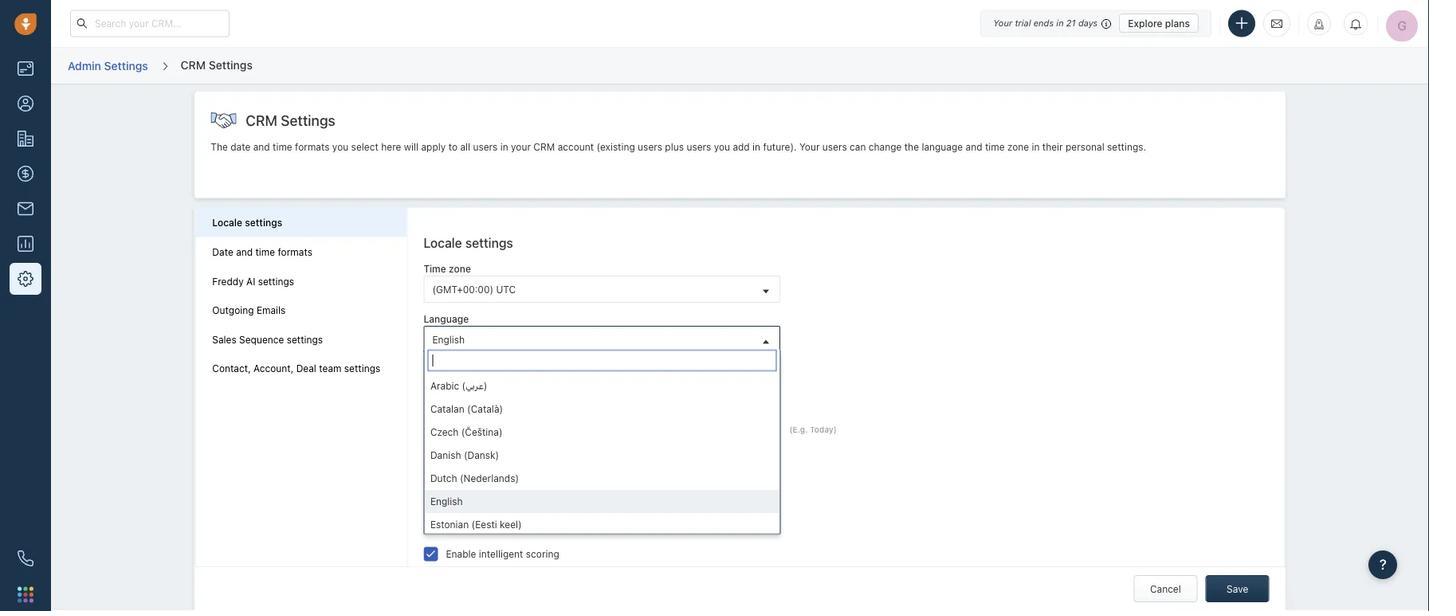 Task type: describe. For each thing, give the bounding box(es) containing it.
1 vertical spatial crm settings
[[246, 112, 335, 129]]

apply
[[421, 142, 446, 153]]

outgoing emails
[[212, 305, 286, 316]]

date and time formats link
[[212, 246, 390, 259]]

freshworks switcher image
[[18, 587, 33, 603]]

trial
[[1015, 18, 1031, 28]]

)
[[834, 425, 837, 435]]

arabic (عربي) option
[[424, 375, 780, 398]]

(gmt+00:00)
[[432, 284, 494, 295]]

21
[[1067, 18, 1076, 28]]

time format
[[424, 455, 480, 467]]

catalan (català) option
[[424, 398, 780, 421]]

format inside "link"
[[472, 476, 502, 487]]

enable intelligent scoring
[[446, 548, 559, 560]]

enable
[[446, 548, 476, 560]]

personal
[[1066, 142, 1105, 153]]

here
[[381, 142, 401, 153]]

dutch
[[430, 473, 457, 484]]

hour
[[449, 476, 469, 487]]

4 users from the left
[[823, 142, 847, 153]]

sales sequence settings link
[[212, 334, 390, 346]]

date
[[479, 426, 503, 437]]

time up (català)
[[480, 377, 506, 392]]

account
[[558, 142, 594, 153]]

czech (čeština) option
[[424, 421, 780, 444]]

danish (dansk) option
[[424, 444, 780, 467]]

phone image
[[18, 551, 33, 567]]

the date and time formats you select here will apply to all users in your crm account (existing users plus users you add in future). your users can change the language and time zone in their personal settings.
[[211, 142, 1146, 153]]

2 vertical spatial crm
[[534, 142, 555, 153]]

catalan
[[430, 404, 464, 415]]

1 vertical spatial date
[[424, 377, 451, 392]]

cancel button
[[1134, 576, 1198, 603]]

1 vertical spatial ai
[[468, 519, 480, 534]]

emails
[[257, 305, 286, 316]]

arabic
[[430, 380, 459, 392]]

2 you from the left
[[714, 142, 730, 153]]

date format
[[424, 405, 479, 416]]

format for time format
[[449, 455, 480, 467]]

1 horizontal spatial settings
[[209, 58, 253, 71]]

the
[[905, 142, 919, 153]]

keel)
[[500, 519, 521, 530]]

utc
[[496, 284, 516, 295]]

sequence
[[239, 334, 284, 345]]

(čeština)
[[461, 427, 502, 438]]

relative date
[[432, 426, 503, 437]]

catalan (català)
[[430, 404, 503, 415]]

estonian
[[430, 519, 469, 530]]

1 vertical spatial formats
[[278, 247, 312, 258]]

english link
[[424, 327, 780, 352]]

deal
[[296, 363, 316, 374]]

days
[[1079, 18, 1098, 28]]

their
[[1043, 142, 1063, 153]]

(gmt+00:00) utc
[[432, 284, 516, 295]]

time inside date and time formats link
[[256, 247, 275, 258]]

intelligent
[[479, 548, 523, 560]]

1 vertical spatial your
[[800, 142, 820, 153]]

ai inside freddy ai settings link
[[246, 276, 255, 287]]

estonian (eesti keel) option
[[424, 514, 780, 537]]

2 vertical spatial formats
[[509, 377, 555, 392]]

1 vertical spatial freddy ai settings
[[424, 519, 531, 534]]

what's new image
[[1314, 19, 1325, 30]]

danish
[[430, 450, 461, 461]]

(
[[790, 425, 793, 435]]

team
[[319, 363, 342, 374]]

outgoing emails link
[[212, 304, 390, 317]]

list box containing arabic (عربي)
[[424, 375, 780, 537]]

arabic (عربي)
[[430, 380, 487, 392]]

admin
[[68, 59, 101, 72]]

change
[[869, 142, 902, 153]]

( e.g. today )
[[790, 425, 837, 435]]

contact, account, deal team settings
[[212, 363, 380, 374]]

sales sequence settings
[[212, 334, 323, 345]]

0 vertical spatial freddy ai settings
[[212, 276, 294, 287]]

in left 21
[[1057, 18, 1064, 28]]

scoring
[[526, 548, 559, 560]]

0 vertical spatial zone
[[1008, 142, 1029, 153]]

language
[[922, 142, 963, 153]]

time for time format
[[424, 455, 446, 467]]

the
[[211, 142, 228, 153]]

account,
[[254, 363, 294, 374]]

(عربي)
[[462, 380, 487, 392]]

1 vertical spatial locale
[[424, 235, 462, 250]]

in left 'their'
[[1032, 142, 1040, 153]]



Task type: locate. For each thing, give the bounding box(es) containing it.
time for time zone
[[424, 263, 446, 274]]

1 vertical spatial freddy
[[424, 519, 465, 534]]

date
[[231, 142, 251, 153]]

1 horizontal spatial date and time formats
[[424, 377, 555, 392]]

and right language at top right
[[966, 142, 983, 153]]

0 vertical spatial your
[[993, 18, 1013, 28]]

1 horizontal spatial locale settings
[[424, 235, 513, 250]]

0 horizontal spatial freddy ai settings
[[212, 276, 294, 287]]

(eesti
[[471, 519, 497, 530]]

crm down search your crm... text field
[[181, 58, 206, 71]]

settings up 'emails'
[[258, 276, 294, 287]]

save
[[1227, 584, 1249, 595]]

sales
[[212, 334, 237, 345]]

1 horizontal spatial you
[[714, 142, 730, 153]]

and up outgoing emails
[[236, 247, 253, 258]]

crm settings up date
[[246, 112, 335, 129]]

crm settings down search your crm... text field
[[181, 58, 253, 71]]

2 vertical spatial format
[[472, 476, 502, 487]]

0 horizontal spatial date and time formats
[[212, 247, 312, 258]]

english inside option
[[430, 496, 463, 507]]

format down (dansk)
[[472, 476, 502, 487]]

english down language
[[432, 334, 465, 345]]

and right date
[[253, 142, 270, 153]]

0 horizontal spatial you
[[332, 142, 349, 153]]

1 time from the top
[[424, 263, 446, 274]]

formats down locale settings link
[[278, 247, 312, 258]]

1 horizontal spatial crm
[[246, 112, 277, 129]]

in left the your
[[500, 142, 508, 153]]

0 horizontal spatial ai
[[246, 276, 255, 287]]

your
[[993, 18, 1013, 28], [800, 142, 820, 153]]

0 horizontal spatial zone
[[449, 263, 471, 274]]

contact, account, deal team settings link
[[212, 363, 390, 375]]

time right date
[[273, 142, 292, 153]]

list box
[[424, 375, 780, 537]]

explore plans
[[1128, 18, 1190, 29]]

settings.
[[1107, 142, 1146, 153]]

english option
[[424, 490, 780, 514]]

users left can
[[823, 142, 847, 153]]

1 vertical spatial zone
[[449, 263, 471, 274]]

0 vertical spatial freddy
[[212, 276, 244, 287]]

and up catalan (català)
[[455, 377, 477, 392]]

locale up the time zone
[[424, 235, 462, 250]]

users right 'all'
[[473, 142, 498, 153]]

your right the future).
[[800, 142, 820, 153]]

relative date link
[[424, 418, 780, 444]]

users right plus
[[687, 142, 711, 153]]

time up dutch
[[424, 455, 446, 467]]

english
[[432, 334, 465, 345], [430, 496, 463, 507]]

0 horizontal spatial locale settings
[[212, 217, 282, 229]]

0 vertical spatial crm settings
[[181, 58, 253, 71]]

language
[[424, 314, 469, 325]]

format up relative date
[[448, 405, 479, 416]]

time up (gmt+00:00)
[[424, 263, 446, 274]]

0 vertical spatial crm
[[181, 58, 206, 71]]

24-
[[432, 476, 449, 487]]

add
[[733, 142, 750, 153]]

ai up outgoing emails
[[246, 276, 255, 287]]

users left plus
[[638, 142, 662, 153]]

zone left 'their'
[[1008, 142, 1029, 153]]

plus
[[665, 142, 684, 153]]

date up catalan
[[424, 377, 451, 392]]

formats
[[295, 142, 330, 153], [278, 247, 312, 258], [509, 377, 555, 392]]

crm settings
[[181, 58, 253, 71], [246, 112, 335, 129]]

your trial ends in 21 days
[[993, 18, 1098, 28]]

format
[[448, 405, 479, 416], [449, 455, 480, 467], [472, 476, 502, 487]]

dutch (nederlands) option
[[424, 467, 780, 490]]

settings inside 'link'
[[287, 334, 323, 345]]

0 vertical spatial locale settings
[[212, 217, 282, 229]]

0 horizontal spatial crm
[[181, 58, 206, 71]]

0 vertical spatial ai
[[246, 276, 255, 287]]

freddy up 'enable'
[[424, 519, 465, 534]]

settings up enable intelligent scoring
[[484, 519, 531, 534]]

time
[[424, 263, 446, 274], [424, 455, 446, 467]]

1 vertical spatial date and time formats
[[424, 377, 555, 392]]

0 vertical spatial date
[[212, 247, 233, 258]]

crm up date
[[246, 112, 277, 129]]

crm right the your
[[534, 142, 555, 153]]

ai up 'enable'
[[468, 519, 480, 534]]

format up dutch (nederlands)
[[449, 455, 480, 467]]

locale settings
[[212, 217, 282, 229], [424, 235, 513, 250]]

None text field
[[428, 350, 777, 372]]

settings right team
[[344, 363, 380, 374]]

(existing
[[597, 142, 635, 153]]

0 horizontal spatial your
[[800, 142, 820, 153]]

1 vertical spatial format
[[449, 455, 480, 467]]

zone up (gmt+00:00)
[[449, 263, 471, 274]]

(nederlands)
[[460, 473, 519, 484]]

to
[[449, 142, 458, 153]]

locale settings link
[[212, 217, 390, 229]]

estonian (eesti keel)
[[430, 519, 521, 530]]

1 horizontal spatial freddy
[[424, 519, 465, 534]]

time zone
[[424, 263, 471, 274]]

explore
[[1128, 18, 1163, 29]]

0 horizontal spatial locale
[[212, 217, 242, 229]]

1 vertical spatial english
[[430, 496, 463, 507]]

date up the czech
[[424, 405, 445, 416]]

admin settings link
[[67, 53, 149, 78]]

0 vertical spatial locale
[[212, 217, 242, 229]]

time
[[273, 142, 292, 153], [985, 142, 1005, 153], [256, 247, 275, 258], [480, 377, 506, 392]]

ai
[[246, 276, 255, 287], [468, 519, 480, 534]]

and inside date and time formats link
[[236, 247, 253, 258]]

(català)
[[467, 404, 503, 415]]

english down 24-
[[430, 496, 463, 507]]

you left select
[[332, 142, 349, 153]]

0 vertical spatial time
[[424, 263, 446, 274]]

zone
[[1008, 142, 1029, 153], [449, 263, 471, 274]]

1 horizontal spatial locale
[[424, 235, 462, 250]]

date and time formats down locale settings link
[[212, 247, 312, 258]]

time right language at top right
[[985, 142, 1005, 153]]

admin settings
[[68, 59, 148, 72]]

you left the add
[[714, 142, 730, 153]]

format for date format
[[448, 405, 479, 416]]

2 horizontal spatial settings
[[281, 112, 335, 129]]

1 vertical spatial time
[[424, 455, 446, 467]]

can
[[850, 142, 866, 153]]

0 horizontal spatial freddy
[[212, 276, 244, 287]]

send email image
[[1272, 17, 1283, 30]]

time down locale settings link
[[256, 247, 275, 258]]

date and time formats up (català)
[[424, 377, 555, 392]]

phone element
[[10, 543, 41, 575]]

date and time formats
[[212, 247, 312, 258], [424, 377, 555, 392]]

1 you from the left
[[332, 142, 349, 153]]

1 horizontal spatial ai
[[468, 519, 480, 534]]

0 vertical spatial formats
[[295, 142, 330, 153]]

cancel
[[1150, 584, 1181, 595]]

czech (čeština)
[[430, 427, 502, 438]]

plans
[[1165, 18, 1190, 29]]

settings up (gmt+00:00) utc
[[465, 235, 513, 250]]

freddy ai settings link
[[212, 275, 390, 288]]

will
[[404, 142, 419, 153]]

1 vertical spatial locale settings
[[424, 235, 513, 250]]

czech
[[430, 427, 458, 438]]

1 horizontal spatial zone
[[1008, 142, 1029, 153]]

your
[[511, 142, 531, 153]]

locale down the
[[212, 217, 242, 229]]

0 vertical spatial english
[[432, 334, 465, 345]]

1 users from the left
[[473, 142, 498, 153]]

settings down "outgoing emails" link
[[287, 334, 323, 345]]

freddy ai settings up outgoing emails
[[212, 276, 294, 287]]

freddy
[[212, 276, 244, 287], [424, 519, 465, 534]]

settings
[[245, 217, 282, 229], [465, 235, 513, 250], [258, 276, 294, 287], [287, 334, 323, 345], [344, 363, 380, 374], [484, 519, 531, 534]]

(gmt+00:00) utc link
[[424, 277, 780, 302]]

2 time from the top
[[424, 455, 446, 467]]

0 vertical spatial date and time formats
[[212, 247, 312, 258]]

ends
[[1034, 18, 1054, 28]]

2 vertical spatial date
[[424, 405, 445, 416]]

3 users from the left
[[687, 142, 711, 153]]

Search your CRM... text field
[[70, 10, 230, 37]]

0 vertical spatial format
[[448, 405, 479, 416]]

users
[[473, 142, 498, 153], [638, 142, 662, 153], [687, 142, 711, 153], [823, 142, 847, 153]]

future).
[[763, 142, 797, 153]]

formats right (عربي)
[[509, 377, 555, 392]]

freddy up outgoing
[[212, 276, 244, 287]]

in right the add
[[753, 142, 761, 153]]

and
[[253, 142, 270, 153], [966, 142, 983, 153], [236, 247, 253, 258], [455, 377, 477, 392]]

2 users from the left
[[638, 142, 662, 153]]

settings
[[209, 58, 253, 71], [104, 59, 148, 72], [281, 112, 335, 129]]

dutch (nederlands)
[[430, 473, 519, 484]]

24-hour format
[[432, 476, 502, 487]]

1 horizontal spatial freddy ai settings
[[424, 519, 531, 534]]

locale settings inside locale settings link
[[212, 217, 282, 229]]

freddy ai settings up 'enable'
[[424, 519, 531, 534]]

explore plans link
[[1119, 14, 1199, 33]]

today
[[810, 425, 834, 435]]

contact,
[[212, 363, 251, 374]]

locale settings up the time zone
[[424, 235, 513, 250]]

24-hour format link
[[424, 469, 780, 494]]

settings inside admin settings link
[[104, 59, 148, 72]]

outgoing
[[212, 305, 254, 316]]

1 horizontal spatial your
[[993, 18, 1013, 28]]

date up outgoing
[[212, 247, 233, 258]]

danish (dansk)
[[430, 450, 499, 461]]

crm
[[181, 58, 206, 71], [246, 112, 277, 129], [534, 142, 555, 153]]

save button
[[1206, 576, 1270, 603]]

all
[[460, 142, 470, 153]]

1 vertical spatial crm
[[246, 112, 277, 129]]

0 horizontal spatial settings
[[104, 59, 148, 72]]

select
[[351, 142, 379, 153]]

e.g.
[[793, 425, 808, 435]]

2 horizontal spatial crm
[[534, 142, 555, 153]]

formats left select
[[295, 142, 330, 153]]

settings up date and time formats link
[[245, 217, 282, 229]]

locale settings up date and time formats link
[[212, 217, 282, 229]]

(dansk)
[[464, 450, 499, 461]]

freddy ai settings
[[212, 276, 294, 287], [424, 519, 531, 534]]

your left trial
[[993, 18, 1013, 28]]

relative
[[432, 426, 476, 437]]

you
[[332, 142, 349, 153], [714, 142, 730, 153]]



Task type: vqa. For each thing, say whether or not it's contained in the screenshot.
.
no



